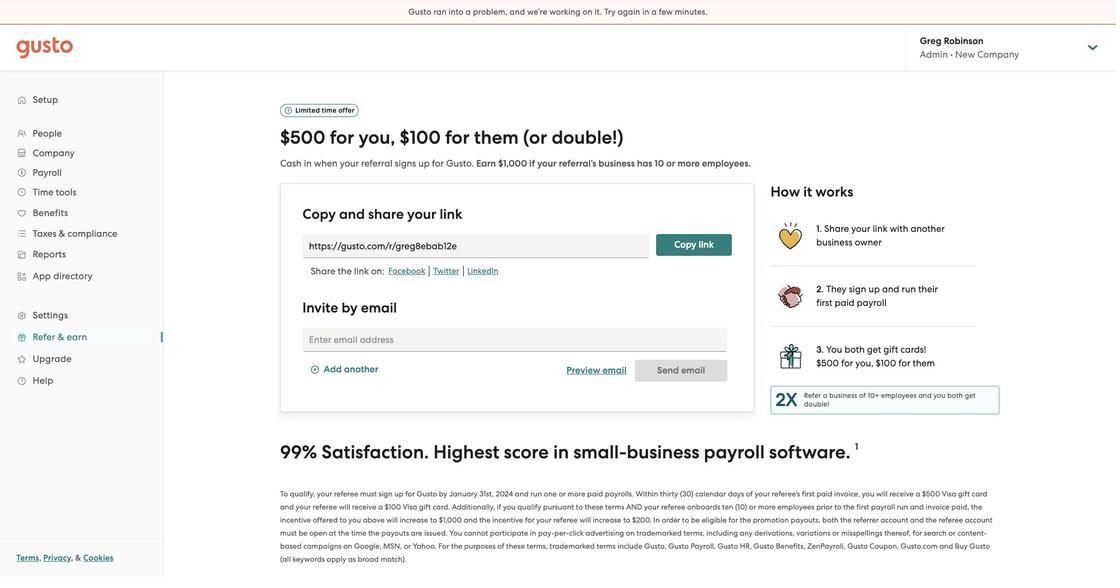 Task type: describe. For each thing, give the bounding box(es) containing it.
$500 inside to qualify, your referee must sign up for gusto by january 31st, 2024 and run one or more paid payrolls. within thirty (30) calendar days of your referee's first paid invoice, you will receive a $500 visa gift card and your referee will receive a $100 visa gift card. additionally, if you qualify pursuant to these terms and your referee onboards ten (10) or more employees prior to the first payroll run and invoice paid, the incentive offered to you above will increase to $1,000 and the incentive for your referee will increase to $200. in order to be eligible for the promotion payouts, both the referrer account and the referee account must be open at the time the payouts are issued. you cannot participate in pay-per-click advertising on trademarked terms, including any derivations, variations or misspellings thereof, for search or content- based campaigns on google, msn, or yahoo. for the purposes of these terms, trademarked terms include gusto, gusto payroll, gusto hr, gusto benefits, zenpayroll, gusto coupon, gusto.com and buy gusto (all keywords apply as broad match).
[[922, 490, 940, 498]]

gusto down misspellings
[[847, 542, 868, 551]]

terms link
[[16, 554, 39, 564]]

in inside "cash in when your referral signs up for gusto. earn $1,000 if your referral's business has 10 or more employees."
[[304, 158, 312, 169]]

limited
[[295, 106, 320, 114]]

1 horizontal spatial visa
[[942, 490, 956, 498]]

misspellings
[[841, 529, 883, 538]]

reports
[[33, 249, 66, 260]]

1 increase from the left
[[400, 516, 428, 525]]

click
[[569, 529, 584, 538]]

taxes
[[33, 228, 56, 239]]

10
[[655, 158, 664, 169]]

taxes & compliance button
[[11, 224, 152, 244]]

preview email
[[567, 365, 627, 376]]

to up issued.
[[430, 516, 437, 525]]

0 horizontal spatial be
[[299, 529, 308, 538]]

and left the buy in the right of the page
[[939, 542, 953, 551]]

try
[[604, 7, 616, 17]]

pay-
[[538, 529, 554, 538]]

content-
[[957, 529, 987, 538]]

gusto up card.
[[417, 490, 437, 498]]

few
[[659, 7, 673, 17]]

settings link
[[11, 306, 152, 325]]

people button
[[11, 124, 152, 143]]

module__icon___go7vc image
[[311, 366, 319, 375]]

google,
[[354, 542, 381, 551]]

2 vertical spatial of
[[497, 542, 504, 551]]

or right 10
[[666, 158, 675, 169]]

employees inside refer a business of 10+ employees and you both get double!
[[881, 392, 917, 400]]

yahoo.
[[413, 542, 437, 551]]

$100 inside to qualify, your referee must sign up for gusto by january 31st, 2024 and run one or more paid payrolls. within thirty (30) calendar days of your referee's first paid invoice, you will receive a $500 visa gift card and your referee will receive a $100 visa gift card. additionally, if you qualify pursuant to these terms and your referee onboards ten (10) or more employees prior to the first payroll run and invoice paid, the incentive offered to you above will increase to $1,000 and the incentive for your referee will increase to $200. in order to be eligible for the promotion payouts, both the referrer account and the referee account must be open at the time the payouts are issued. you cannot participate in pay-per-click advertising on trademarked terms, including any derivations, variations or misspellings thereof, for search or content- based campaigns on google, msn, or yahoo. for the purposes of these terms, trademarked terms include gusto, gusto payroll, gusto hr, gusto benefits, zenpayroll, gusto coupon, gusto.com and buy gusto (all keywords apply as broad match).
[[385, 503, 401, 512]]

if inside to qualify, your referee must sign up for gusto by january 31st, 2024 and run one or more paid payrolls. within thirty (30) calendar days of your referee's first paid invoice, you will receive a $500 visa gift card and your referee will receive a $100 visa gift card. additionally, if you qualify pursuant to these terms and your referee onboards ten (10) or more employees prior to the first payroll run and invoice paid, the incentive offered to you above will increase to $1,000 and the incentive for your referee will increase to $200. in order to be eligible for the promotion payouts, both the referrer account and the referee account must be open at the time the payouts are issued. you cannot participate in pay-per-click advertising on trademarked terms, including any derivations, variations or misspellings thereof, for search or content- based campaigns on google, msn, or yahoo. for the purposes of these terms, trademarked terms include gusto, gusto payroll, gusto hr, gusto benefits, zenpayroll, gusto coupon, gusto.com and buy gusto (all keywords apply as broad match).
[[497, 503, 501, 512]]

linkedin
[[467, 266, 498, 276]]

the down invoice,
[[843, 503, 855, 512]]

copy and share your link
[[302, 206, 462, 223]]

your inside "cash in when your referral signs up for gusto. earn $1,000 if your referral's business has 10 or more employees."
[[340, 158, 359, 169]]

0 vertical spatial email
[[361, 300, 397, 317]]

variations
[[796, 529, 831, 538]]

2 vertical spatial &
[[75, 554, 81, 564]]

your up pay-
[[536, 516, 552, 525]]

2 vertical spatial on
[[343, 542, 352, 551]]

on:
[[371, 266, 385, 277]]

1 vertical spatial terms,
[[527, 542, 548, 551]]

prior
[[816, 503, 833, 512]]

invite
[[302, 300, 338, 317]]

within
[[636, 490, 658, 498]]

your down within
[[644, 503, 659, 512]]

in
[[653, 516, 660, 525]]

0 vertical spatial you,
[[359, 126, 395, 149]]

referral's
[[559, 158, 596, 169]]

or right one
[[559, 490, 566, 498]]

0 horizontal spatial must
[[280, 529, 297, 538]]

the left on:
[[338, 266, 352, 277]]

2 vertical spatial gift
[[419, 503, 431, 512]]

first inside the 2 . they sign up and run their first paid payroll
[[816, 297, 832, 308]]

double!
[[804, 400, 829, 409]]

copy link
[[674, 239, 714, 251]]

0 horizontal spatial more
[[568, 490, 585, 498]]

advertising
[[586, 529, 624, 538]]

order
[[662, 516, 680, 525]]

issued.
[[424, 529, 448, 538]]

0 vertical spatial must
[[360, 490, 377, 498]]

business inside refer a business of 10+ employees and you both get double!
[[829, 392, 857, 400]]

email inside button
[[603, 365, 627, 376]]

the right the for
[[451, 542, 462, 551]]

greg robinson admin • new company
[[920, 35, 1019, 60]]

search
[[924, 529, 947, 538]]

ran
[[434, 7, 447, 17]]

0 horizontal spatial first
[[802, 490, 815, 498]]

the right at
[[338, 529, 349, 538]]

0 vertical spatial them
[[474, 126, 519, 149]]

gusto left 'ran'
[[408, 7, 431, 17]]

your right qualify,
[[317, 490, 332, 498]]

an illustration of a heart image
[[777, 222, 804, 249]]

admin
[[920, 49, 948, 60]]

owner
[[855, 237, 882, 248]]

calendar
[[695, 490, 726, 498]]

app
[[33, 271, 51, 282]]

you, inside 3 . you both get gift cards! $500 for you, $100 for them
[[855, 358, 873, 369]]

the up the search
[[926, 516, 937, 525]]

small-
[[573, 441, 627, 464]]

$200.
[[632, 516, 652, 525]]

2 vertical spatial first
[[856, 503, 869, 512]]

and left we're
[[510, 7, 525, 17]]

1 vertical spatial receive
[[352, 503, 376, 512]]

facebook
[[388, 266, 425, 276]]

add
[[324, 364, 342, 376]]

onboards
[[687, 503, 720, 512]]

the up any on the right bottom of the page
[[740, 516, 751, 525]]

0 vertical spatial by
[[342, 300, 358, 317]]

1 horizontal spatial $1,000
[[498, 158, 527, 169]]

or right msn, at bottom left
[[404, 542, 411, 551]]

2 horizontal spatial more
[[758, 503, 776, 512]]

participate
[[490, 529, 528, 538]]

company inside dropdown button
[[33, 148, 75, 159]]

a left few
[[652, 7, 657, 17]]

another inside button
[[344, 364, 378, 376]]

0 vertical spatial on
[[583, 7, 593, 17]]

1 horizontal spatial these
[[585, 503, 603, 512]]

invoice,
[[834, 490, 860, 498]]

invite by email
[[302, 300, 397, 317]]

broad
[[358, 555, 379, 564]]

into
[[449, 7, 464, 17]]

2 . they sign up and run their first paid payroll
[[816, 284, 938, 308]]

terms
[[16, 554, 39, 564]]

at
[[329, 529, 336, 538]]

sign inside the 2 . they sign up and run their first paid payroll
[[849, 284, 866, 295]]

0 horizontal spatial $500
[[280, 126, 325, 149]]

0 horizontal spatial paid
[[587, 490, 603, 498]]

refer a business of 10+ employees and you both get double!
[[804, 392, 976, 409]]

99% satisfaction. highest score in small-business payroll software. 1
[[280, 441, 858, 464]]

by inside to qualify, your referee must sign up for gusto by january 31st, 2024 and run one or more paid payrolls. within thirty (30) calendar days of your referee's first paid invoice, you will receive a $500 visa gift card and your referee will receive a $100 visa gift card. additionally, if you qualify pursuant to these terms and your referee onboards ten (10) or more employees prior to the first payroll run and invoice paid, the incentive offered to you above will increase to $1,000 and the incentive for your referee will increase to $200. in order to be eligible for the promotion payouts, both the referrer account and the referee account must be open at the time the payouts are issued. you cannot participate in pay-per-click advertising on trademarked terms, including any derivations, variations or misspellings thereof, for search or content- based campaigns on google, msn, or yahoo. for the purposes of these terms, trademarked terms include gusto, gusto payroll, gusto hr, gusto benefits, zenpayroll, gusto coupon, gusto.com and buy gusto (all keywords apply as broad match).
[[439, 490, 447, 498]]

another inside 1 . share your link with another business owner
[[911, 223, 945, 234]]

in inside to qualify, your referee must sign up for gusto by january 31st, 2024 and run one or more paid payrolls. within thirty (30) calendar days of your referee's first paid invoice, you will receive a $500 visa gift card and your referee will receive a $100 visa gift card. additionally, if you qualify pursuant to these terms and your referee onboards ten (10) or more employees prior to the first payroll run and invoice paid, the incentive offered to you above will increase to $1,000 and the incentive for your referee will increase to $200. in order to be eligible for the promotion payouts, both the referrer account and the referee account must be open at the time the payouts are issued. you cannot participate in pay-per-click advertising on trademarked terms, including any derivations, variations or misspellings thereof, for search or content- based campaigns on google, msn, or yahoo. for the purposes of these terms, trademarked terms include gusto, gusto payroll, gusto hr, gusto benefits, zenpayroll, gusto coupon, gusto.com and buy gusto (all keywords apply as broad match).
[[530, 529, 536, 538]]

or up the buy in the right of the page
[[948, 529, 956, 538]]

gusto down including
[[718, 542, 738, 551]]

cookies button
[[83, 552, 114, 565]]

1 vertical spatial payroll
[[704, 441, 765, 464]]

again
[[618, 7, 640, 17]]

your left "referee's"
[[755, 490, 770, 498]]

copy link button
[[656, 234, 732, 256]]

$100 inside 3 . you both get gift cards! $500 for you, $100 for them
[[876, 358, 896, 369]]

both inside to qualify, your referee must sign up for gusto by january 31st, 2024 and run one or more paid payrolls. within thirty (30) calendar days of your referee's first paid invoice, you will receive a $500 visa gift card and your referee will receive a $100 visa gift card. additionally, if you qualify pursuant to these terms and your referee onboards ten (10) or more employees prior to the first payroll run and invoice paid, the incentive offered to you above will increase to $1,000 and the incentive for your referee will increase to $200. in order to be eligible for the promotion payouts, both the referrer account and the referee account must be open at the time the payouts are issued. you cannot participate in pay-per-click advertising on trademarked terms, including any derivations, variations or misspellings thereof, for search or content- based campaigns on google, msn, or yahoo. for the purposes of these terms, trademarked terms include gusto, gusto payroll, gusto hr, gusto benefits, zenpayroll, gusto coupon, gusto.com and buy gusto (all keywords apply as broad match).
[[822, 516, 839, 525]]

a up the above
[[378, 503, 383, 512]]

business up thirty
[[627, 441, 699, 464]]

to right prior
[[835, 503, 842, 512]]

gusto ran into a problem, and we're working on it. try again in a few minutes.
[[408, 7, 708, 17]]

and left share
[[339, 206, 365, 223]]

paid,
[[951, 503, 969, 512]]

0 vertical spatial terms,
[[684, 529, 705, 538]]

list containing people
[[0, 124, 163, 392]]

benefits
[[33, 208, 68, 219]]

gusto navigation element
[[0, 71, 163, 409]]

2x list
[[771, 205, 999, 415]]

linkedin button
[[464, 266, 502, 277]]

1 horizontal spatial if
[[529, 158, 535, 169]]

2024
[[496, 490, 513, 498]]

2x
[[776, 389, 798, 411]]

or up zenpayroll,
[[832, 529, 839, 538]]

per-
[[554, 529, 569, 538]]

derivations,
[[754, 529, 795, 538]]

your right share
[[407, 206, 436, 223]]

pursuant
[[543, 503, 574, 512]]

for
[[438, 542, 449, 551]]

2 vertical spatial run
[[897, 503, 908, 512]]

hr,
[[740, 542, 752, 551]]

2 incentive from the left
[[492, 516, 523, 525]]

0 vertical spatial $100
[[400, 126, 441, 149]]

1 account from the left
[[881, 516, 908, 525]]

days
[[728, 490, 744, 498]]

you inside 3 . you both get gift cards! $500 for you, $100 for them
[[826, 344, 842, 355]]

(or
[[523, 126, 547, 149]]

promotion
[[753, 516, 789, 525]]

cookies
[[83, 554, 114, 564]]

coupon,
[[870, 542, 899, 551]]

and down to
[[280, 503, 294, 512]]

reports link
[[11, 245, 152, 264]]

campaigns
[[303, 542, 342, 551]]

them inside 3 . you both get gift cards! $500 for you, $100 for them
[[913, 358, 935, 369]]

$500 for you, $100 for them (or double!)
[[280, 126, 624, 149]]

benefits,
[[776, 542, 806, 551]]

both inside refer a business of 10+ employees and you both get double!
[[947, 392, 963, 400]]

1 vertical spatial trademarked
[[550, 542, 595, 551]]

thirty
[[660, 490, 678, 498]]

directory
[[53, 271, 93, 282]]

refer for refer a business of 10+ employees and you both get double!
[[804, 392, 821, 400]]

2 , from the left
[[71, 554, 73, 564]]

1 incentive from the left
[[280, 516, 311, 525]]

0 horizontal spatial visa
[[403, 503, 417, 512]]

signs
[[395, 158, 416, 169]]

as
[[348, 555, 356, 564]]

1 vertical spatial share
[[311, 266, 335, 277]]

business left has
[[599, 158, 635, 169]]

and up thereof,
[[910, 516, 924, 525]]

0 vertical spatial be
[[691, 516, 700, 525]]

an illustration of a handshake image
[[777, 283, 804, 310]]

setup
[[33, 94, 58, 105]]

0 vertical spatial terms
[[605, 503, 624, 512]]

setup link
[[11, 90, 152, 110]]

1 vertical spatial gift
[[958, 490, 970, 498]]

the down card on the right bottom
[[971, 503, 982, 512]]

to down "and"
[[623, 516, 630, 525]]

1 vertical spatial terms
[[597, 542, 616, 551]]

when
[[314, 158, 338, 169]]

privacy
[[43, 554, 71, 564]]

and inside the 2 . they sign up and run their first paid payroll
[[882, 284, 899, 295]]

payroll,
[[691, 542, 716, 551]]

1 inside 1 . share your link with another business owner
[[816, 223, 820, 235]]

facebook button
[[385, 266, 430, 277]]



Task type: vqa. For each thing, say whether or not it's contained in the screenshot.
the left 'management'
no



Task type: locate. For each thing, give the bounding box(es) containing it.
gift left cards!
[[884, 344, 898, 355]]

0 vertical spatial both
[[845, 344, 865, 355]]

paid inside the 2 . they sign up and run their first paid payroll
[[835, 297, 855, 308]]

1 horizontal spatial $500
[[816, 358, 839, 369]]

$500 down 3
[[816, 358, 839, 369]]

home image
[[16, 37, 73, 59]]

0 horizontal spatial you,
[[359, 126, 395, 149]]

1 horizontal spatial time
[[351, 529, 366, 538]]

time
[[322, 106, 337, 114], [351, 529, 366, 538]]

of inside refer a business of 10+ employees and you both get double!
[[859, 392, 866, 400]]

1 right software.
[[855, 441, 858, 453]]

up up payouts
[[394, 490, 403, 498]]

99%
[[280, 441, 317, 464]]

. for 2
[[822, 284, 824, 295]]

time inside to qualify, your referee must sign up for gusto by january 31st, 2024 and run one or more paid payrolls. within thirty (30) calendar days of your referee's first paid invoice, you will receive a $500 visa gift card and your referee will receive a $100 visa gift card. additionally, if you qualify pursuant to these terms and your referee onboards ten (10) or more employees prior to the first payroll run and invoice paid, the incentive offered to you above will increase to $1,000 and the incentive for your referee will increase to $200. in order to be eligible for the promotion payouts, both the referrer account and the referee account must be open at the time the payouts are issued. you cannot participate in pay-per-click advertising on trademarked terms, including any derivations, variations or misspellings thereof, for search or content- based campaigns on google, msn, or yahoo. for the purposes of these terms, trademarked terms include gusto, gusto payroll, gusto hr, gusto benefits, zenpayroll, gusto coupon, gusto.com and buy gusto (all keywords apply as broad match).
[[351, 529, 366, 538]]

0 horizontal spatial 1
[[816, 223, 820, 235]]

and down additionally,
[[464, 516, 477, 525]]

1 vertical spatial 1
[[855, 441, 858, 453]]

0 vertical spatial 1
[[816, 223, 820, 235]]

1 vertical spatial email
[[603, 365, 627, 376]]

1 vertical spatial both
[[947, 392, 963, 400]]

cards!
[[901, 344, 926, 355]]

to right order
[[682, 516, 689, 525]]

based
[[280, 542, 302, 551]]

1 , from the left
[[39, 554, 41, 564]]

of right days
[[746, 490, 753, 498]]

to qualify, your referee must sign up for gusto by january 31st, 2024 and run one or more paid payrolls. within thirty (30) calendar days of your referee's first paid invoice, you will receive a $500 visa gift card and your referee will receive a $100 visa gift card. additionally, if you qualify pursuant to these terms and your referee onboards ten (10) or more employees prior to the first payroll run and invoice paid, the incentive offered to you above will increase to $1,000 and the incentive for your referee will increase to $200. in order to be eligible for the promotion payouts, both the referrer account and the referee account must be open at the time the payouts are issued. you cannot participate in pay-per-click advertising on trademarked terms, including any derivations, variations or misspellings thereof, for search or content- based campaigns on google, msn, or yahoo. for the purposes of these terms, trademarked terms include gusto, gusto payroll, gusto hr, gusto benefits, zenpayroll, gusto coupon, gusto.com and buy gusto (all keywords apply as broad match).
[[280, 490, 993, 564]]

refer & earn link
[[11, 328, 152, 347]]

receive up thereof,
[[890, 490, 914, 498]]

. inside 1 . share your link with another business owner
[[820, 223, 822, 234]]

business left owner
[[816, 237, 853, 248]]

1 horizontal spatial must
[[360, 490, 377, 498]]

1 vertical spatial them
[[913, 358, 935, 369]]

0 vertical spatial time
[[322, 106, 337, 114]]

by
[[342, 300, 358, 317], [439, 490, 447, 498]]

1 vertical spatial $500
[[816, 358, 839, 369]]

1 vertical spatial if
[[497, 503, 501, 512]]

0 horizontal spatial receive
[[352, 503, 376, 512]]

run left their
[[902, 284, 916, 295]]

on up as
[[343, 542, 352, 551]]

0 horizontal spatial $1,000
[[439, 516, 462, 525]]

2 account from the left
[[965, 516, 993, 525]]

0 horizontal spatial company
[[33, 148, 75, 159]]

increase up advertising
[[593, 516, 621, 525]]

0 horizontal spatial on
[[343, 542, 352, 551]]

in right "again"
[[642, 7, 649, 17]]

& for earn
[[58, 332, 64, 343]]

employees inside to qualify, your referee must sign up for gusto by january 31st, 2024 and run one or more paid payrolls. within thirty (30) calendar days of your referee's first paid invoice, you will receive a $500 visa gift card and your referee will receive a $100 visa gift card. additionally, if you qualify pursuant to these terms and your referee onboards ten (10) or more employees prior to the first payroll run and invoice paid, the incentive offered to you above will increase to $1,000 and the incentive for your referee will increase to $200. in order to be eligible for the promotion payouts, both the referrer account and the referee account must be open at the time the payouts are issued. you cannot participate in pay-per-click advertising on trademarked terms, including any derivations, variations or misspellings thereof, for search or content- based campaigns on google, msn, or yahoo. for the purposes of these terms, trademarked terms include gusto, gusto payroll, gusto hr, gusto benefits, zenpayroll, gusto coupon, gusto.com and buy gusto (all keywords apply as broad match).
[[778, 503, 815, 512]]

trademarked down click
[[550, 542, 595, 551]]

it.
[[595, 7, 602, 17]]

$1,000 right earn
[[498, 158, 527, 169]]

the left referrer
[[840, 516, 852, 525]]

0 vertical spatial .
[[820, 223, 822, 234]]

1 vertical spatial be
[[299, 529, 308, 538]]

, left privacy
[[39, 554, 41, 564]]

0 vertical spatial first
[[816, 297, 832, 308]]

sign inside to qualify, your referee must sign up for gusto by january 31st, 2024 and run one or more paid payrolls. within thirty (30) calendar days of your referee's first paid invoice, you will receive a $500 visa gift card and your referee will receive a $100 visa gift card. additionally, if you qualify pursuant to these terms and your referee onboards ten (10) or more employees prior to the first payroll run and invoice paid, the incentive offered to you above will increase to $1,000 and the incentive for your referee will increase to $200. in order to be eligible for the promotion payouts, both the referrer account and the referee account must be open at the time the payouts are issued. you cannot participate in pay-per-click advertising on trademarked terms, including any derivations, variations or misspellings thereof, for search or content- based campaigns on google, msn, or yahoo. for the purposes of these terms, trademarked terms include gusto, gusto payroll, gusto hr, gusto benefits, zenpayroll, gusto coupon, gusto.com and buy gusto (all keywords apply as broad match).
[[379, 490, 393, 498]]

0 horizontal spatial gift
[[419, 503, 431, 512]]

another right with
[[911, 223, 945, 234]]

refer inside refer a business of 10+ employees and you both get double!
[[804, 392, 821, 400]]

employees up payouts,
[[778, 503, 815, 512]]

refer
[[33, 332, 55, 343], [804, 392, 821, 400]]

score
[[504, 441, 549, 464]]

up for employees.
[[418, 158, 430, 169]]

0 vertical spatial get
[[867, 344, 881, 355]]

3 . you both get gift cards! $500 for you, $100 for them
[[816, 344, 935, 369]]

get inside 3 . you both get gift cards! $500 for you, $100 for them
[[867, 344, 881, 355]]

you inside refer a business of 10+ employees and you both get double!
[[934, 392, 946, 400]]

1 horizontal spatial receive
[[890, 490, 914, 498]]

link inside button
[[699, 239, 714, 251]]

card
[[972, 490, 987, 498]]

& inside dropdown button
[[59, 228, 65, 239]]

2 horizontal spatial paid
[[835, 297, 855, 308]]

31st,
[[479, 490, 494, 498]]

. right an illustration of a heart image on the top of the page
[[820, 223, 822, 234]]

preview
[[567, 365, 600, 376]]

1 horizontal spatial get
[[965, 392, 976, 400]]

copy inside button
[[674, 239, 696, 251]]

(10)
[[735, 503, 747, 512]]

gift up paid,
[[958, 490, 970, 498]]

1 horizontal spatial increase
[[593, 516, 621, 525]]

0 horizontal spatial sign
[[379, 490, 393, 498]]

1 horizontal spatial incentive
[[492, 516, 523, 525]]

$1,000
[[498, 158, 527, 169], [439, 516, 462, 525]]

2 vertical spatial more
[[758, 503, 776, 512]]

account up content-
[[965, 516, 993, 525]]

of down participate on the bottom left
[[497, 542, 504, 551]]

payroll up 3 . you both get gift cards! $500 for you, $100 for them
[[857, 297, 887, 308]]

your right when
[[340, 158, 359, 169]]

and left invoice
[[910, 503, 924, 512]]

up inside the 2 . they sign up and run their first paid payroll
[[869, 284, 880, 295]]

gift inside 3 . you both get gift cards! $500 for you, $100 for them
[[884, 344, 898, 355]]

1 vertical spatial you,
[[855, 358, 873, 369]]

in left pay-
[[530, 529, 536, 538]]

1 horizontal spatial account
[[965, 516, 993, 525]]

and down cards!
[[918, 392, 932, 400]]

highest
[[433, 441, 499, 464]]

the down the above
[[368, 529, 380, 538]]

$500 inside 3 . you both get gift cards! $500 for you, $100 for them
[[816, 358, 839, 369]]

or right (10)
[[749, 503, 756, 512]]

terms, up payroll,
[[684, 529, 705, 538]]

2 vertical spatial payroll
[[871, 503, 895, 512]]

your inside 1 . share your link with another business owner
[[851, 223, 870, 234]]

1 horizontal spatial of
[[746, 490, 753, 498]]

people
[[33, 128, 62, 139]]

1 right an illustration of a heart image on the top of the page
[[816, 223, 820, 235]]

& left earn
[[58, 332, 64, 343]]

we're
[[527, 7, 547, 17]]

email right preview
[[603, 365, 627, 376]]

purposes
[[464, 542, 496, 551]]

1 vertical spatial on
[[626, 529, 635, 538]]

visa up paid,
[[942, 490, 956, 498]]

incentive up open in the bottom left of the page
[[280, 516, 311, 525]]

they
[[826, 284, 847, 295]]

gusto right "gusto,"
[[668, 542, 689, 551]]

refer inside list
[[33, 332, 55, 343]]

payroll inside to qualify, your referee must sign up for gusto by january 31st, 2024 and run one or more paid payrolls. within thirty (30) calendar days of your referee's first paid invoice, you will receive a $500 visa gift card and your referee will receive a $100 visa gift card. additionally, if you qualify pursuant to these terms and your referee onboards ten (10) or more employees prior to the first payroll run and invoice paid, the incentive offered to you above will increase to $1,000 and the incentive for your referee will increase to $200. in order to be eligible for the promotion payouts, both the referrer account and the referee account must be open at the time the payouts are issued. you cannot participate in pay-per-click advertising on trademarked terms, including any derivations, variations or misspellings thereof, for search or content- based campaigns on google, msn, or yahoo. for the purposes of these terms, trademarked terms include gusto, gusto payroll, gusto hr, gusto benefits, zenpayroll, gusto coupon, gusto.com and buy gusto (all keywords apply as broad match).
[[871, 503, 895, 512]]

a
[[466, 7, 471, 17], [652, 7, 657, 17], [823, 392, 828, 400], [916, 490, 920, 498], [378, 503, 383, 512]]

business inside 1 . share your link with another business owner
[[816, 237, 853, 248]]

refer up double!
[[804, 392, 821, 400]]

None field
[[302, 234, 650, 258]]

. for 1
[[820, 223, 822, 234]]

to right offered
[[340, 516, 347, 525]]

paid left payrolls.
[[587, 490, 603, 498]]

receive up the above
[[352, 503, 376, 512]]

gusto down content-
[[970, 542, 990, 551]]

$100 up 10+
[[876, 358, 896, 369]]

more up pursuant
[[568, 490, 585, 498]]

$500 down limited
[[280, 126, 325, 149]]

both inside 3 . you both get gift cards! $500 for you, $100 for them
[[845, 344, 865, 355]]

to
[[280, 490, 288, 498]]

app directory link
[[11, 266, 152, 286]]

gusto down derivations,
[[754, 542, 774, 551]]

cash in when your referral signs up for gusto. earn $1,000 if your referral's business has 10 or more employees.
[[280, 158, 751, 169]]

increase
[[400, 516, 428, 525], [593, 516, 621, 525]]

up for payrolls.
[[394, 490, 403, 498]]

1 vertical spatial time
[[351, 529, 366, 538]]

0 vertical spatial of
[[859, 392, 866, 400]]

0 vertical spatial up
[[418, 158, 430, 169]]

january
[[449, 490, 478, 498]]

terms down payrolls.
[[605, 503, 624, 512]]

up inside "cash in when your referral signs up for gusto. earn $1,000 if your referral's business has 10 or more employees."
[[418, 158, 430, 169]]

robinson
[[944, 35, 984, 47]]

in right the score
[[553, 441, 569, 464]]

refer down settings
[[33, 332, 55, 343]]

1 horizontal spatial employees
[[881, 392, 917, 400]]

visa
[[942, 490, 956, 498], [403, 503, 417, 512]]

1 vertical spatial &
[[58, 332, 64, 343]]

0 horizontal spatial up
[[394, 490, 403, 498]]

minutes.
[[675, 7, 708, 17]]

you
[[826, 344, 842, 355], [449, 529, 462, 538]]

increase up are
[[400, 516, 428, 525]]

match).
[[381, 555, 407, 564]]

1 vertical spatial another
[[344, 364, 378, 376]]

. inside the 2 . they sign up and run their first paid payroll
[[822, 284, 824, 295]]

or
[[666, 158, 675, 169], [559, 490, 566, 498], [749, 503, 756, 512], [832, 529, 839, 538], [948, 529, 956, 538], [404, 542, 411, 551]]

0 vertical spatial you
[[826, 344, 842, 355]]

share
[[824, 223, 849, 234], [311, 266, 335, 277]]

refer for refer & earn
[[33, 332, 55, 343]]

1 vertical spatial .
[[822, 284, 824, 295]]

(all
[[280, 555, 291, 564]]

up
[[418, 158, 430, 169], [869, 284, 880, 295], [394, 490, 403, 498]]

account up thereof,
[[881, 516, 908, 525]]

0 vertical spatial copy
[[302, 206, 336, 223]]

1 horizontal spatial 1
[[855, 441, 858, 453]]

the up "cannot" on the left bottom
[[479, 516, 491, 525]]

0 horizontal spatial copy
[[302, 206, 336, 223]]

these up advertising
[[585, 503, 603, 512]]

1 horizontal spatial copy
[[674, 239, 696, 251]]

1 vertical spatial company
[[33, 148, 75, 159]]

a inside refer a business of 10+ employees and you both get double!
[[823, 392, 828, 400]]

to right pursuant
[[576, 503, 583, 512]]

0 vertical spatial $1,000
[[498, 158, 527, 169]]

earn
[[67, 332, 87, 343]]

a right into
[[466, 7, 471, 17]]

1 vertical spatial of
[[746, 490, 753, 498]]

1 horizontal spatial share
[[824, 223, 849, 234]]

2 vertical spatial both
[[822, 516, 839, 525]]

0 horizontal spatial trademarked
[[550, 542, 595, 551]]

payroll up days
[[704, 441, 765, 464]]

run left one
[[530, 490, 542, 498]]

a up gusto.com
[[916, 490, 920, 498]]

terms , privacy , & cookies
[[16, 554, 114, 564]]

your down qualify,
[[296, 503, 311, 512]]

share the link on: facebook
[[311, 266, 425, 277]]

0 horizontal spatial email
[[361, 300, 397, 317]]

1 . share your link with another business owner
[[816, 223, 945, 248]]

and inside refer a business of 10+ employees and you both get double!
[[918, 392, 932, 400]]

0 horizontal spatial them
[[474, 126, 519, 149]]

run up thereof,
[[897, 503, 908, 512]]

0 horizontal spatial time
[[322, 106, 337, 114]]

1 vertical spatial run
[[530, 490, 542, 498]]

apply
[[327, 555, 346, 564]]

upgrade link
[[11, 349, 152, 369]]

1 vertical spatial these
[[506, 542, 525, 551]]

these down participate on the bottom left
[[506, 542, 525, 551]]

app directory
[[33, 271, 93, 282]]

sign right they
[[849, 284, 866, 295]]

1 horizontal spatial on
[[583, 7, 593, 17]]

refer & earn
[[33, 332, 87, 343]]

are
[[411, 529, 422, 538]]

1 vertical spatial must
[[280, 529, 297, 538]]

link inside 1 . share your link with another business owner
[[873, 223, 888, 234]]

0 horizontal spatial refer
[[33, 332, 55, 343]]

referral
[[361, 158, 392, 169]]

compliance
[[68, 228, 117, 239]]

1 horizontal spatial refer
[[804, 392, 821, 400]]

& right taxes
[[59, 228, 65, 239]]

on left 'it.'
[[583, 7, 593, 17]]

up right the signs
[[418, 158, 430, 169]]

eligible
[[702, 516, 727, 525]]

1 vertical spatial copy
[[674, 239, 696, 251]]

first right "referee's"
[[802, 490, 815, 498]]

business up double!
[[829, 392, 857, 400]]

&
[[59, 228, 65, 239], [58, 332, 64, 343], [75, 554, 81, 564]]

1 horizontal spatial by
[[439, 490, 447, 498]]

payroll inside the 2 . they sign up and run their first paid payroll
[[857, 297, 887, 308]]

2 horizontal spatial first
[[856, 503, 869, 512]]

0 horizontal spatial increase
[[400, 516, 428, 525]]

time up google,
[[351, 529, 366, 538]]

first up referrer
[[856, 503, 869, 512]]

1 vertical spatial refer
[[804, 392, 821, 400]]

1 horizontal spatial more
[[678, 158, 700, 169]]

first down 2
[[816, 297, 832, 308]]

your
[[340, 158, 359, 169], [537, 158, 557, 169], [407, 206, 436, 223], [851, 223, 870, 234], [317, 490, 332, 498], [755, 490, 770, 498], [296, 503, 311, 512], [644, 503, 659, 512], [536, 516, 552, 525]]

1 vertical spatial visa
[[403, 503, 417, 512]]

0 vertical spatial receive
[[890, 490, 914, 498]]

you inside to qualify, your referee must sign up for gusto by january 31st, 2024 and run one or more paid payrolls. within thirty (30) calendar days of your referee's first paid invoice, you will receive a $500 visa gift card and your referee will receive a $100 visa gift card. additionally, if you qualify pursuant to these terms and your referee onboards ten (10) or more employees prior to the first payroll run and invoice paid, the incentive offered to you above will increase to $1,000 and the incentive for your referee will increase to $200. in order to be eligible for the promotion payouts, both the referrer account and the referee account must be open at the time the payouts are issued. you cannot participate in pay-per-click advertising on trademarked terms, including any derivations, variations or misspellings thereof, for search or content- based campaigns on google, msn, or yahoo. for the purposes of these terms, trademarked terms include gusto, gusto payroll, gusto hr, gusto benefits, zenpayroll, gusto coupon, gusto.com and buy gusto (all keywords apply as broad match).
[[449, 529, 462, 538]]

in right cash
[[304, 158, 312, 169]]

payouts
[[381, 529, 409, 538]]

2 horizontal spatial gift
[[958, 490, 970, 498]]

their
[[918, 284, 938, 295]]

any
[[740, 529, 753, 538]]

1 horizontal spatial trademarked
[[637, 529, 682, 538]]

and up qualify
[[515, 490, 529, 498]]

of left 10+
[[859, 392, 866, 400]]

Enter email address email field
[[302, 328, 728, 352]]

payroll up referrer
[[871, 503, 895, 512]]

share up invite
[[311, 266, 335, 277]]

& for compliance
[[59, 228, 65, 239]]

email
[[361, 300, 397, 317], [603, 365, 627, 376]]

$100 up the signs
[[400, 126, 441, 149]]

copy for copy and share your link
[[302, 206, 336, 223]]

0 vertical spatial run
[[902, 284, 916, 295]]

list
[[0, 124, 163, 392]]

an illustration of a gift image
[[777, 343, 804, 370]]

by up card.
[[439, 490, 447, 498]]

payroll button
[[11, 163, 152, 183]]

1 horizontal spatial first
[[816, 297, 832, 308]]

1 horizontal spatial you
[[826, 344, 842, 355]]

gusto.com
[[901, 542, 938, 551]]

2 horizontal spatial on
[[626, 529, 635, 538]]

more right 10
[[678, 158, 700, 169]]

msn,
[[383, 542, 402, 551]]

card.
[[433, 503, 450, 512]]

must up the above
[[360, 490, 377, 498]]

run inside the 2 . they sign up and run their first paid payroll
[[902, 284, 916, 295]]

2 increase from the left
[[593, 516, 621, 525]]

and left their
[[882, 284, 899, 295]]

10+
[[868, 392, 879, 400]]

0 horizontal spatial both
[[822, 516, 839, 525]]

twitter
[[433, 266, 459, 276]]

1 inside 99% satisfaction. highest score in small-business payroll software. 1
[[855, 441, 858, 453]]

another right the add
[[344, 364, 378, 376]]

a up double!
[[823, 392, 828, 400]]

for inside "cash in when your referral signs up for gusto. earn $1,000 if your referral's business has 10 or more employees."
[[432, 158, 444, 169]]

and
[[510, 7, 525, 17], [339, 206, 365, 223], [882, 284, 899, 295], [918, 392, 932, 400], [515, 490, 529, 498], [280, 503, 294, 512], [910, 503, 924, 512], [464, 516, 477, 525], [910, 516, 924, 525], [939, 542, 953, 551]]

incentive up participate on the bottom left
[[492, 516, 523, 525]]

& left 'cookies' button
[[75, 554, 81, 564]]

copy for copy link
[[674, 239, 696, 251]]

1 vertical spatial you
[[449, 529, 462, 538]]

how it works
[[771, 184, 853, 200]]

up inside to qualify, your referee must sign up for gusto by january 31st, 2024 and run one or more paid payrolls. within thirty (30) calendar days of your referee's first paid invoice, you will receive a $500 visa gift card and your referee will receive a $100 visa gift card. additionally, if you qualify pursuant to these terms and your referee onboards ten (10) or more employees prior to the first payroll run and invoice paid, the incentive offered to you above will increase to $1,000 and the incentive for your referee will increase to $200. in order to be eligible for the promotion payouts, both the referrer account and the referee account must be open at the time the payouts are issued. you cannot participate in pay-per-click advertising on trademarked terms, including any derivations, variations or misspellings thereof, for search or content- based campaigns on google, msn, or yahoo. for the purposes of these terms, trademarked terms include gusto, gusto payroll, gusto hr, gusto benefits, zenpayroll, gusto coupon, gusto.com and buy gusto (all keywords apply as broad match).
[[394, 490, 403, 498]]

company inside greg robinson admin • new company
[[977, 49, 1019, 60]]

.
[[820, 223, 822, 234], [822, 284, 824, 295], [822, 344, 824, 355]]

upgrade
[[33, 354, 72, 365]]

time tools button
[[11, 183, 152, 202]]

1 vertical spatial get
[[965, 392, 976, 400]]

share inside 1 . share your link with another business owner
[[824, 223, 849, 234]]

settings
[[33, 310, 68, 321]]

your down (or
[[537, 158, 557, 169]]

open
[[309, 529, 327, 538]]

0 vertical spatial employees
[[881, 392, 917, 400]]

0 vertical spatial payroll
[[857, 297, 887, 308]]

company down people
[[33, 148, 75, 159]]

1 horizontal spatial paid
[[817, 490, 832, 498]]

. inside 3 . you both get gift cards! $500 for you, $100 for them
[[822, 344, 824, 355]]

on
[[583, 7, 593, 17], [626, 529, 635, 538], [343, 542, 352, 551]]

thereof,
[[884, 529, 911, 538]]

1 horizontal spatial be
[[691, 516, 700, 525]]

0 horizontal spatial terms,
[[527, 542, 548, 551]]

with
[[890, 223, 908, 234]]

if down (or
[[529, 158, 535, 169]]

you up the for
[[449, 529, 462, 538]]

$1,000 inside to qualify, your referee must sign up for gusto by january 31st, 2024 and run one or more paid payrolls. within thirty (30) calendar days of your referee's first paid invoice, you will receive a $500 visa gift card and your referee will receive a $100 visa gift card. additionally, if you qualify pursuant to these terms and your referee onboards ten (10) or more employees prior to the first payroll run and invoice paid, the incentive offered to you above will increase to $1,000 and the incentive for your referee will increase to $200. in order to be eligible for the promotion payouts, both the referrer account and the referee account must be open at the time the payouts are issued. you cannot participate in pay-per-click advertising on trademarked terms, including any derivations, variations or misspellings thereof, for search or content- based campaigns on google, msn, or yahoo. for the purposes of these terms, trademarked terms include gusto, gusto payroll, gusto hr, gusto benefits, zenpayroll, gusto coupon, gusto.com and buy gusto (all keywords apply as broad match).
[[439, 516, 462, 525]]

get inside refer a business of 10+ employees and you both get double!
[[965, 392, 976, 400]]



